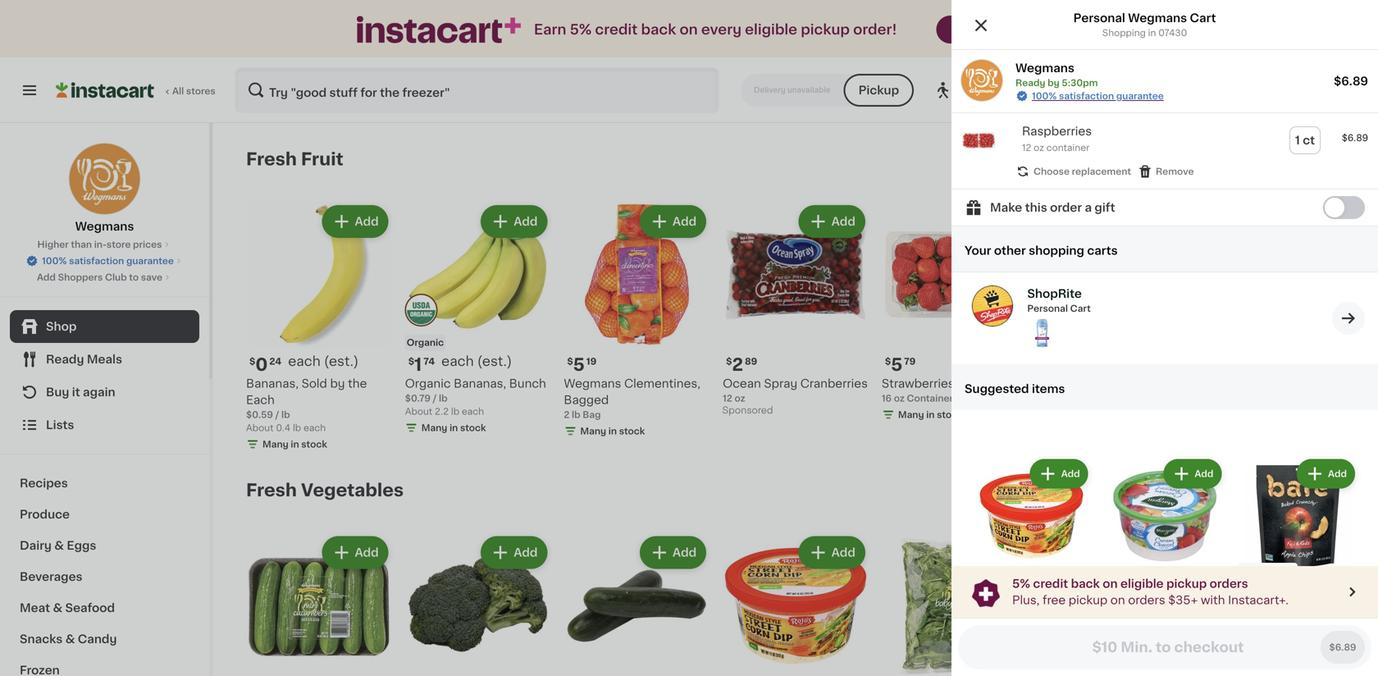 Task type: describe. For each thing, give the bounding box(es) containing it.
0.4
[[276, 424, 291, 433]]

0 vertical spatial pickup
[[801, 23, 850, 37]]

earn 5% credit back on every eligible pickup order!
[[534, 23, 897, 37]]

instacart logo image
[[56, 80, 154, 100]]

all stores
[[172, 87, 216, 96]]

many in stock down 0.4
[[263, 440, 327, 449]]

sold
[[302, 378, 327, 390]]

lb up "2.2"
[[439, 394, 448, 403]]

produce link
[[10, 499, 199, 530]]

(est.) for 1
[[477, 355, 512, 368]]

product group containing 2
[[723, 202, 869, 420]]

100% satisfaction guarantee link
[[1032, 89, 1164, 103]]

again
[[83, 387, 115, 398]]

stock down container
[[937, 410, 963, 420]]

0 vertical spatial free
[[978, 24, 1002, 35]]

snacks
[[20, 634, 63, 645]]

items
[[1032, 383, 1066, 395]]

higher
[[37, 240, 69, 249]]

eligible inside the 5% credit back on eligible pickup orders plus, free pickup on orders $35+ with instacart+.
[[1121, 578, 1164, 590]]

/ inside organic bananas, bunch $0.79 / lb about 2.2 lb each
[[433, 394, 437, 403]]

shoprite personal cart
[[1028, 288, 1091, 313]]

it
[[72, 387, 80, 398]]

container
[[907, 394, 954, 403]]

5:30pm inside wegmans ready by 5:30pm
[[1062, 78, 1098, 87]]

0 vertical spatial credit
[[595, 23, 638, 37]]

satisfaction inside button
[[69, 256, 124, 265]]

view inside 'popup button'
[[1174, 485, 1202, 496]]

1 horizontal spatial 5:30pm
[[1223, 84, 1272, 96]]

raspberries
[[1023, 126, 1092, 137]]

remove button
[[1138, 164, 1194, 179]]

make this order a gift
[[990, 202, 1116, 213]]

each inside $ 1 74 each (est.)
[[442, 355, 474, 368]]

organic for organic
[[407, 338, 444, 347]]

bagged
[[564, 394, 609, 406]]

stock down organic bananas, bunch $0.79 / lb about 2.2 lb each
[[460, 424, 486, 433]]

100% inside 100% satisfaction guarantee button
[[42, 256, 67, 265]]

ocean spray cranberries 12 oz
[[723, 378, 868, 403]]

suggested
[[965, 383, 1030, 395]]

wegmans for wegmans
[[75, 221, 134, 232]]

5 for wegmans clementines, bagged
[[573, 356, 585, 374]]

16
[[882, 394, 892, 403]]

$ 2 89
[[726, 356, 758, 374]]

lb right "2.2"
[[451, 407, 460, 416]]

higher than in-store prices link
[[37, 238, 172, 251]]

wegmans link
[[69, 143, 141, 235]]

shoppers
[[58, 273, 103, 282]]

2.2
[[435, 407, 449, 416]]

& for dairy
[[54, 540, 64, 551]]

prices
[[133, 240, 162, 249]]

choose replacement button
[[1016, 164, 1132, 179]]

fruit
[[301, 151, 344, 168]]

cranberries
[[801, 378, 868, 390]]

meat
[[20, 602, 50, 614]]

remove
[[1156, 167, 1194, 176]]

snacks & candy link
[[10, 624, 199, 655]]

earn
[[534, 23, 567, 37]]

bananas, sold by the each $0.59 / lb about 0.4 lb each
[[246, 378, 367, 433]]

wegmans clementines, bagged 2 lb bag
[[564, 378, 701, 420]]

each inside lemons 1 each
[[1047, 394, 1070, 403]]

pickup for pickup at 100 farm view
[[960, 84, 1004, 96]]

0 for $ 0 24 each (est.)
[[255, 356, 268, 374]]

$0.59
[[246, 410, 273, 420]]

1 horizontal spatial guarantee
[[1117, 91, 1164, 101]]

24
[[269, 357, 282, 366]]

buy it again link
[[10, 376, 199, 409]]

oz for raspberries
[[1034, 143, 1045, 152]]

wegmans inside personal wegmans cart shopping in 07430
[[1129, 12, 1188, 24]]

personal wegmans cart shopping in 07430
[[1074, 12, 1217, 37]]

ready inside wegmans ready by 5:30pm
[[1016, 78, 1046, 87]]

service type group
[[741, 74, 914, 107]]

beverages link
[[10, 561, 199, 592]]

many down "2.2"
[[422, 424, 448, 433]]

go to cart element
[[1333, 302, 1366, 335]]

many down container
[[898, 410, 924, 420]]

0 vertical spatial eligible
[[745, 23, 798, 37]]

all stores link
[[56, 67, 217, 113]]

than
[[71, 240, 92, 249]]

view more button
[[1167, 474, 1254, 507]]

carts
[[1088, 245, 1118, 257]]

0 horizontal spatial orders
[[1129, 595, 1166, 606]]

1 horizontal spatial orders
[[1210, 578, 1249, 590]]

stores
[[186, 87, 216, 96]]

2 inside wegmans clementines, bagged 2 lb bag
[[564, 410, 570, 420]]

1 horizontal spatial 2
[[732, 356, 743, 374]]

$ for $ 0 24 each (est.)
[[249, 357, 255, 366]]

pickup at 100 farm view
[[960, 84, 1114, 96]]

dairy & eggs
[[20, 540, 96, 551]]

to
[[129, 273, 139, 282]]

the
[[348, 378, 367, 390]]

in down the bananas, sold by the each $0.59 / lb about 0.4 lb each
[[291, 440, 299, 449]]

instacart plus icon image
[[357, 16, 521, 43]]

0 vertical spatial back
[[641, 23, 676, 37]]

cart for personal
[[1071, 304, 1091, 313]]

$ 0 24 each (est.)
[[249, 355, 359, 374]]

49
[[1219, 357, 1231, 366]]

1 ct button
[[1291, 127, 1320, 153]]

with
[[1201, 595, 1226, 606]]

lists
[[46, 419, 74, 431]]

personal inside personal wegmans cart shopping in 07430
[[1074, 12, 1126, 24]]

1 horizontal spatial satisfaction
[[1059, 91, 1115, 101]]

container
[[1047, 143, 1090, 152]]

back inside the 5% credit back on eligible pickup orders plus, free pickup on orders $35+ with instacart+.
[[1071, 578, 1100, 590]]

in down organic bananas, bunch $0.79 / lb about 2.2 lb each
[[450, 424, 458, 433]]

each inside the bananas, sold by the each $0.59 / lb about 0.4 lb each
[[304, 424, 326, 433]]

product group
[[952, 113, 1379, 189]]

lb right 0.4
[[293, 424, 301, 433]]

$0.79
[[405, 394, 431, 403]]

in down wegmans clementines, bagged 2 lb bag
[[609, 427, 617, 436]]

item carousel region containing fresh vegetables
[[246, 474, 1346, 676]]

a
[[1085, 202, 1092, 213]]

choose replacement
[[1034, 167, 1132, 176]]

many in stock down bag
[[581, 427, 645, 436]]

pickup for pickup
[[859, 85, 899, 96]]

by for the
[[330, 378, 345, 390]]

pickup button
[[844, 74, 914, 107]]

lists link
[[10, 409, 199, 441]]

many down 0.4
[[263, 440, 289, 449]]

in down container
[[927, 410, 935, 420]]

suggested items
[[965, 383, 1066, 395]]

replacement
[[1072, 167, 1132, 176]]

shop
[[46, 321, 77, 332]]

choose
[[1034, 167, 1070, 176]]

2 vertical spatial on
[[1111, 595, 1126, 606]]

personal inside shoprite personal cart
[[1028, 304, 1068, 313]]

gift
[[1095, 202, 1116, 213]]

ready by 5:30pm
[[1160, 84, 1272, 96]]

plus,
[[1013, 595, 1040, 606]]

oz inside the ocean spray cranberries 12 oz
[[735, 394, 746, 403]]

seafood
[[65, 602, 115, 614]]

$35+
[[1169, 595, 1198, 606]]

fresh for fresh vegetables
[[246, 482, 297, 499]]

12 inside raspberries 12 oz container
[[1023, 143, 1032, 152]]

1 for $ 1 49
[[1209, 356, 1217, 374]]

at
[[1007, 84, 1019, 96]]

$ 5 79
[[885, 356, 916, 374]]

order
[[1051, 202, 1082, 213]]

shopping
[[1103, 28, 1146, 37]]

in inside personal wegmans cart shopping in 07430
[[1149, 28, 1157, 37]]

$0.24 each (estimated) element
[[246, 354, 392, 376]]

wegmans image
[[962, 60, 1003, 101]]

wegmans ready by 5:30pm
[[1016, 62, 1098, 87]]

2 vertical spatial pickup
[[1069, 595, 1108, 606]]



Task type: vqa. For each thing, say whether or not it's contained in the screenshot.
Great inside Great Value Purified Drinking Water 40 x 16.9 fl oz
no



Task type: locate. For each thing, give the bounding box(es) containing it.
all
[[172, 87, 184, 96]]

$ left '89'
[[726, 357, 732, 366]]

1 vertical spatial &
[[53, 602, 62, 614]]

$ 5 19
[[567, 356, 597, 374]]

personal up shopping
[[1074, 12, 1126, 24]]

oz up "sponsored badge" image
[[735, 394, 746, 403]]

1 vertical spatial credit
[[1034, 578, 1069, 590]]

$ inside $ 5 19
[[567, 357, 573, 366]]

2
[[732, 356, 743, 374], [564, 410, 570, 420]]

& for meat
[[53, 602, 62, 614]]

0 vertical spatial personal
[[1074, 12, 1126, 24]]

pickup left at
[[960, 84, 1004, 96]]

wegmans
[[1129, 12, 1188, 24], [1016, 62, 1075, 74], [75, 221, 134, 232], [564, 378, 622, 390]]

fresh vegetables
[[246, 482, 404, 499]]

2 79 from the left
[[904, 357, 916, 366]]

$ inside $ 0 24 each (est.)
[[249, 357, 255, 366]]

satisfaction down higher than in-store prices
[[69, 256, 124, 265]]

guarantee up 'save'
[[126, 256, 174, 265]]

stock
[[937, 410, 963, 420], [460, 424, 486, 433], [619, 427, 645, 436], [301, 440, 327, 449]]

$ for $ 5 19
[[567, 357, 573, 366]]

satisfaction
[[1059, 91, 1115, 101], [69, 256, 124, 265]]

credit right the earn
[[595, 23, 638, 37]]

100% down higher
[[42, 256, 67, 265]]

$ up items
[[1044, 357, 1050, 366]]

lemons
[[1041, 378, 1087, 390]]

clementines,
[[624, 378, 701, 390]]

each inside organic bananas, bunch $0.79 / lb about 2.2 lb each
[[462, 407, 484, 416]]

1 horizontal spatial back
[[1071, 578, 1100, 590]]

1 horizontal spatial 79
[[1064, 357, 1076, 366]]

79 for 5
[[904, 357, 916, 366]]

0 vertical spatial 100%
[[1032, 91, 1057, 101]]

1 vertical spatial free
[[1043, 595, 1066, 606]]

0 vertical spatial orders
[[1210, 578, 1249, 590]]

wegmans inside wegmans ready by 5:30pm
[[1016, 62, 1075, 74]]

1 bananas, from the left
[[246, 378, 299, 390]]

5 for strawberries
[[891, 356, 903, 374]]

1 vertical spatial orders
[[1129, 595, 1166, 606]]

pickup at 100 farm view button
[[934, 67, 1114, 113]]

strawberries
[[882, 378, 955, 390]]

74
[[424, 357, 435, 366]]

this
[[1026, 202, 1048, 213]]

$ inside '$ 5 79'
[[885, 357, 891, 366]]

many
[[898, 410, 924, 420], [422, 424, 448, 433], [581, 427, 607, 436], [263, 440, 289, 449]]

each inside $ 0 24 each (est.)
[[288, 355, 321, 368]]

your
[[965, 245, 992, 257]]

stock down wegmans clementines, bagged 2 lb bag
[[619, 427, 645, 436]]

0 vertical spatial view
[[1083, 84, 1114, 96]]

0 horizontal spatial guarantee
[[126, 256, 174, 265]]

guarantee up product group
[[1117, 91, 1164, 101]]

bananas, inside the bananas, sold by the each $0.59 / lb about 0.4 lb each
[[246, 378, 299, 390]]

1 horizontal spatial oz
[[894, 394, 905, 403]]

oz inside strawberries 16 oz container
[[894, 394, 905, 403]]

bag
[[583, 410, 601, 420]]

1 horizontal spatial 5%
[[1013, 578, 1031, 590]]

ocean
[[723, 378, 761, 390]]

0 horizontal spatial 5
[[573, 356, 585, 374]]

& left eggs
[[54, 540, 64, 551]]

1 vertical spatial organic
[[405, 378, 451, 390]]

beverages
[[20, 571, 83, 583]]

79 up strawberries
[[904, 357, 916, 366]]

oz down raspberries button
[[1034, 143, 1045, 152]]

each right 0.4
[[304, 424, 326, 433]]

by up product group
[[1203, 84, 1220, 96]]

orders left $35+
[[1129, 595, 1166, 606]]

0 horizontal spatial satisfaction
[[69, 256, 124, 265]]

pickup inside popup button
[[960, 84, 1004, 96]]

$ left '49'
[[1203, 357, 1209, 366]]

organic for organic bananas, bunch $0.79 / lb about 2.2 lb each
[[405, 378, 451, 390]]

100% satisfaction guarantee
[[1032, 91, 1164, 101], [42, 256, 174, 265]]

organic bananas, bunch $0.79 / lb about 2.2 lb each
[[405, 378, 546, 416]]

0 vertical spatial item carousel region
[[246, 143, 1346, 461]]

0 left 24
[[255, 356, 268, 374]]

0 vertical spatial cart
[[1190, 12, 1217, 24]]

wegmans up higher than in-store prices link
[[75, 221, 134, 232]]

sponsored badge image
[[723, 406, 773, 416]]

1 vertical spatial 5%
[[1013, 578, 1031, 590]]

& right the meat
[[53, 602, 62, 614]]

1 79 from the left
[[1064, 357, 1076, 366]]

(est.) inside $ 1 74 each (est.)
[[477, 355, 512, 368]]

5% inside the 5% credit back on eligible pickup orders plus, free pickup on orders $35+ with instacart+.
[[1013, 578, 1031, 590]]

0 horizontal spatial 100%
[[42, 256, 67, 265]]

1 vertical spatial 2
[[564, 410, 570, 420]]

product group
[[246, 202, 392, 454], [405, 202, 551, 438], [564, 202, 710, 441], [723, 202, 869, 420], [882, 202, 1028, 425], [1041, 202, 1187, 425], [1200, 202, 1346, 425], [972, 456, 1092, 676], [1105, 456, 1225, 676], [1239, 456, 1359, 676], [246, 533, 392, 676], [405, 533, 551, 676], [564, 533, 710, 676], [723, 533, 869, 676], [882, 533, 1028, 676], [1041, 533, 1187, 676], [1200, 533, 1346, 676]]

100% inside 100% satisfaction guarantee link
[[1032, 91, 1057, 101]]

personal down shoprite
[[1028, 304, 1068, 313]]

shop link
[[10, 310, 199, 343]]

by inside the bananas, sold by the each $0.59 / lb about 0.4 lb each
[[330, 378, 345, 390]]

0 horizontal spatial 12
[[723, 394, 733, 403]]

item carousel region containing fresh fruit
[[246, 143, 1346, 461]]

7 $ from the left
[[1203, 357, 1209, 366]]

1 vertical spatial view
[[1174, 485, 1202, 496]]

$ left 19
[[567, 357, 573, 366]]

by inside wegmans ready by 5:30pm
[[1048, 78, 1060, 87]]

cart up "ready by 5:30pm" link
[[1190, 12, 1217, 24]]

every
[[702, 23, 742, 37]]

0 vertical spatial on
[[680, 23, 698, 37]]

0 horizontal spatial 79
[[904, 357, 916, 366]]

organic up "$0.79"
[[405, 378, 451, 390]]

1 vertical spatial back
[[1071, 578, 1100, 590]]

1 vertical spatial fresh
[[246, 482, 297, 499]]

None search field
[[235, 67, 720, 113]]

0 horizontal spatial eligible
[[745, 23, 798, 37]]

$6.89 inside product group
[[1342, 133, 1369, 142]]

vegetables
[[301, 482, 404, 499]]

about down "$0.59"
[[246, 424, 274, 433]]

view more
[[1174, 485, 1236, 496]]

3 $ from the left
[[726, 357, 732, 366]]

0 horizontal spatial 5:30pm
[[1062, 78, 1098, 87]]

oz right 16 in the right of the page
[[894, 394, 905, 403]]

1 horizontal spatial 100%
[[1032, 91, 1057, 101]]

1 horizontal spatial personal
[[1074, 12, 1126, 24]]

1 horizontal spatial /
[[433, 394, 437, 403]]

5:30pm up 100% satisfaction guarantee link
[[1062, 78, 1098, 87]]

(est.) inside $ 0 24 each (est.)
[[324, 355, 359, 368]]

add shoppers club to save link
[[37, 271, 172, 284]]

0 horizontal spatial cart
[[1071, 304, 1091, 313]]

0 vertical spatial organic
[[407, 338, 444, 347]]

$ 1 49
[[1203, 356, 1231, 374]]

79 for 0
[[1064, 357, 1076, 366]]

each
[[288, 355, 321, 368], [442, 355, 474, 368], [1047, 394, 1070, 403], [462, 407, 484, 416], [304, 424, 326, 433]]

& for snacks
[[65, 634, 75, 645]]

wegmans up 07430
[[1129, 12, 1188, 24]]

snacks & candy
[[20, 634, 117, 645]]

5 left 19
[[573, 356, 585, 374]]

0 horizontal spatial /
[[275, 410, 279, 420]]

2 vertical spatial &
[[65, 634, 75, 645]]

credit
[[595, 23, 638, 37], [1034, 578, 1069, 590]]

credit up plus,
[[1034, 578, 1069, 590]]

79 inside $ 0 79
[[1064, 357, 1076, 366]]

5:30pm left 1 button
[[1223, 84, 1272, 96]]

about inside organic bananas, bunch $0.79 / lb about 2.2 lb each
[[405, 407, 433, 416]]

wegmans for wegmans clementines, bagged 2 lb bag
[[564, 378, 622, 390]]

fresh left the fruit
[[246, 151, 297, 168]]

0 horizontal spatial pickup
[[801, 23, 850, 37]]

5% up plus,
[[1013, 578, 1031, 590]]

0 horizontal spatial (est.)
[[324, 355, 359, 368]]

1 (est.) from the left
[[324, 355, 359, 368]]

0 horizontal spatial free
[[978, 24, 1002, 35]]

2 bananas, from the left
[[454, 378, 506, 390]]

1 horizontal spatial bananas,
[[454, 378, 506, 390]]

4 $ from the left
[[1044, 357, 1050, 366]]

0 horizontal spatial 0
[[255, 356, 268, 374]]

2 fresh from the top
[[246, 482, 297, 499]]

raspberries button
[[1023, 125, 1092, 138]]

$ for $ 2 89
[[726, 357, 732, 366]]

(est.) up bunch at the bottom left of page
[[477, 355, 512, 368]]

lb inside wegmans clementines, bagged 2 lb bag
[[572, 410, 581, 420]]

$ inside $ 2 89
[[726, 357, 732, 366]]

0 horizontal spatial bananas,
[[246, 378, 299, 390]]

$ 1 74 each (est.)
[[408, 355, 512, 374]]

0 vertical spatial guarantee
[[1117, 91, 1164, 101]]

2 (est.) from the left
[[477, 355, 512, 368]]

many in stock down "2.2"
[[422, 424, 486, 433]]

oz
[[1034, 143, 1045, 152], [735, 394, 746, 403], [894, 394, 905, 403]]

1 horizontal spatial ready
[[1160, 84, 1200, 96]]

each
[[246, 394, 275, 406]]

0 horizontal spatial personal
[[1028, 304, 1068, 313]]

0 vertical spatial 5%
[[570, 23, 592, 37]]

free right try
[[978, 24, 1002, 35]]

wegmans inside wegmans clementines, bagged 2 lb bag
[[564, 378, 622, 390]]

1 vertical spatial item carousel region
[[246, 474, 1346, 676]]

1 horizontal spatial pickup
[[960, 84, 1004, 96]]

5% right the earn
[[570, 23, 592, 37]]

2 0 from the left
[[1050, 356, 1063, 374]]

guarantee
[[1117, 91, 1164, 101], [126, 256, 174, 265]]

1 inside $ 1 74 each (est.)
[[414, 356, 422, 374]]

1 vertical spatial 100% satisfaction guarantee
[[42, 256, 174, 265]]

about down "$0.79"
[[405, 407, 433, 416]]

0 vertical spatial satisfaction
[[1059, 91, 1115, 101]]

1 horizontal spatial credit
[[1034, 578, 1069, 590]]

$1.74 each (estimated) element
[[405, 354, 551, 376]]

0
[[255, 356, 268, 374], [1050, 356, 1063, 374]]

raspberries image
[[962, 123, 996, 158]]

(est.) up "the"
[[324, 355, 359, 368]]

1 0 from the left
[[255, 356, 268, 374]]

100% down wegmans ready by 5:30pm
[[1032, 91, 1057, 101]]

bananas, inside organic bananas, bunch $0.79 / lb about 2.2 lb each
[[454, 378, 506, 390]]

1 button
[[1292, 71, 1359, 110]]

recipes
[[20, 478, 68, 489]]

each down lemons
[[1047, 394, 1070, 403]]

1 vertical spatial personal
[[1028, 304, 1068, 313]]

wegmans up bagged
[[564, 378, 622, 390]]

0 horizontal spatial ready
[[1016, 78, 1046, 87]]

1 horizontal spatial pickup
[[1069, 595, 1108, 606]]

2 horizontal spatial pickup
[[1167, 578, 1207, 590]]

2 down bagged
[[564, 410, 570, 420]]

each up 'sold'
[[288, 355, 321, 368]]

2 left '89'
[[732, 356, 743, 374]]

$ up 16 in the right of the page
[[885, 357, 891, 366]]

pickup right plus,
[[1069, 595, 1108, 606]]

$ inside $ 1 49
[[1203, 357, 1209, 366]]

pickup
[[801, 23, 850, 37], [1167, 578, 1207, 590], [1069, 595, 1108, 606]]

1 horizontal spatial by
[[1048, 78, 1060, 87]]

$ for $ 5 79
[[885, 357, 891, 366]]

0 up lemons
[[1050, 356, 1063, 374]]

$ inside $ 1 74 each (est.)
[[408, 357, 414, 366]]

0 horizontal spatial credit
[[595, 23, 638, 37]]

0 vertical spatial 2
[[732, 356, 743, 374]]

12 down raspberries button
[[1023, 143, 1032, 152]]

12 inside the ocean spray cranberries 12 oz
[[723, 394, 733, 403]]

5 $ from the left
[[567, 357, 573, 366]]

1 inside product group
[[1296, 135, 1301, 146]]

/ up 0.4
[[275, 410, 279, 420]]

1 vertical spatial $6.89
[[1342, 133, 1369, 142]]

recipes link
[[10, 468, 199, 499]]

100%
[[1032, 91, 1057, 101], [42, 256, 67, 265]]

89
[[745, 357, 758, 366]]

announcement region
[[952, 566, 1379, 618]]

0 horizontal spatial view
[[1083, 84, 1114, 96]]

1 vertical spatial on
[[1103, 578, 1118, 590]]

farm
[[1048, 84, 1080, 96]]

free
[[978, 24, 1002, 35], [1043, 595, 1066, 606]]

0 vertical spatial 12
[[1023, 143, 1032, 152]]

$ inside $ 0 79
[[1044, 357, 1050, 366]]

/ inside the bananas, sold by the each $0.59 / lb about 0.4 lb each
[[275, 410, 279, 420]]

& inside meat & seafood link
[[53, 602, 62, 614]]

about inside the bananas, sold by the each $0.59 / lb about 0.4 lb each
[[246, 424, 274, 433]]

1 vertical spatial satisfaction
[[69, 256, 124, 265]]

12
[[1023, 143, 1032, 152], [723, 394, 733, 403]]

0 vertical spatial 100% satisfaction guarantee
[[1032, 91, 1164, 101]]

item carousel region
[[246, 143, 1346, 461], [246, 474, 1346, 676]]

$
[[249, 357, 255, 366], [408, 357, 414, 366], [726, 357, 732, 366], [1044, 357, 1050, 366], [567, 357, 573, 366], [885, 357, 891, 366], [1203, 357, 1209, 366]]

79 inside '$ 5 79'
[[904, 357, 916, 366]]

2 5 from the left
[[891, 356, 903, 374]]

1 horizontal spatial 5
[[891, 356, 903, 374]]

club
[[105, 273, 127, 282]]

by for 5:30pm
[[1048, 78, 1060, 87]]

1 $ from the left
[[249, 357, 255, 366]]

1 horizontal spatial 100% satisfaction guarantee
[[1032, 91, 1164, 101]]

$ left 74
[[408, 357, 414, 366]]

1 ct
[[1296, 135, 1316, 146]]

secret invisible solid powder fresh antiperspirant/deodorant image
[[1028, 319, 1057, 348]]

in-
[[94, 240, 107, 249]]

2 item carousel region from the top
[[246, 474, 1346, 676]]

oz inside raspberries 12 oz container
[[1034, 143, 1045, 152]]

1 horizontal spatial free
[[1043, 595, 1066, 606]]

stock down the bananas, sold by the each $0.59 / lb about 0.4 lb each
[[301, 440, 327, 449]]

go to cart image
[[1339, 309, 1359, 328]]

$ for $ 0 79
[[1044, 357, 1050, 366]]

/ up "2.2"
[[433, 394, 437, 403]]

2 horizontal spatial by
[[1203, 84, 1220, 96]]

bunch
[[509, 378, 546, 390]]

produce
[[20, 509, 70, 520]]

each right 74
[[442, 355, 474, 368]]

meat & seafood link
[[10, 592, 199, 624]]

0 vertical spatial &
[[54, 540, 64, 551]]

(est.)
[[324, 355, 359, 368], [477, 355, 512, 368]]

100% satisfaction guarantee inside button
[[42, 256, 174, 265]]

organic
[[407, 338, 444, 347], [405, 378, 451, 390]]

pickup up $35+
[[1167, 578, 1207, 590]]

1 vertical spatial 100%
[[42, 256, 67, 265]]

& inside snacks & candy link
[[65, 634, 75, 645]]

100% satisfaction guarantee up add shoppers club to save link
[[42, 256, 174, 265]]

cart inside shoprite personal cart
[[1071, 304, 1091, 313]]

1 horizontal spatial eligible
[[1121, 578, 1164, 590]]

instacart+.
[[1229, 595, 1289, 606]]

1 horizontal spatial 0
[[1050, 356, 1063, 374]]

fresh for fresh fruit
[[246, 151, 297, 168]]

higher than in-store prices
[[37, 240, 162, 249]]

0 horizontal spatial back
[[641, 23, 676, 37]]

free inside the 5% credit back on eligible pickup orders plus, free pickup on orders $35+ with instacart+.
[[1043, 595, 1066, 606]]

1 for $ 1 74 each (est.)
[[414, 356, 422, 374]]

wegmans logo image
[[69, 143, 141, 215]]

(est.) for 0
[[324, 355, 359, 368]]

organic inside organic bananas, bunch $0.79 / lb about 2.2 lb each
[[405, 378, 451, 390]]

1 vertical spatial guarantee
[[126, 256, 174, 265]]

pickup inside button
[[859, 85, 899, 96]]

1 horizontal spatial cart
[[1190, 12, 1217, 24]]

$ for $ 1 49
[[1203, 357, 1209, 366]]

0 horizontal spatial oz
[[735, 394, 746, 403]]

in left 07430
[[1149, 28, 1157, 37]]

view left more
[[1174, 485, 1202, 496]]

6 $ from the left
[[885, 357, 891, 366]]

bananas, down $1.74 each (estimated) element
[[454, 378, 506, 390]]

cart for wegmans
[[1190, 12, 1217, 24]]

1 5 from the left
[[573, 356, 585, 374]]

oz for strawberries
[[894, 394, 905, 403]]

satisfaction down wegmans ready by 5:30pm
[[1059, 91, 1115, 101]]

100
[[1022, 84, 1045, 96]]

fresh down 0.4
[[246, 482, 297, 499]]

lb left bag
[[572, 410, 581, 420]]

strawberries 16 oz container
[[882, 378, 955, 403]]

1 fresh from the top
[[246, 151, 297, 168]]

view right farm
[[1083, 84, 1114, 96]]

1 horizontal spatial view
[[1174, 485, 1202, 496]]

& left 'candy'
[[65, 634, 75, 645]]

pickup left order!
[[801, 23, 850, 37]]

$ 0 79
[[1044, 356, 1076, 374]]

more
[[1205, 485, 1236, 496]]

try
[[956, 24, 975, 35]]

store
[[107, 240, 131, 249]]

free right plus,
[[1043, 595, 1066, 606]]

guarantee inside button
[[126, 256, 174, 265]]

$ left 24
[[249, 357, 255, 366]]

1 inside lemons 1 each
[[1041, 394, 1045, 403]]

$ for $ 1 74 each (est.)
[[408, 357, 414, 366]]

1 vertical spatial pickup
[[1167, 578, 1207, 590]]

5% credit back on eligible pickup orders plus, free pickup on orders $35+ with instacart+.
[[1013, 578, 1289, 606]]

credit inside the 5% credit back on eligible pickup orders plus, free pickup on orders $35+ with instacart+.
[[1034, 578, 1069, 590]]

raspberries 12 oz container
[[1023, 126, 1092, 152]]

1 vertical spatial eligible
[[1121, 578, 1164, 590]]

0 horizontal spatial by
[[330, 378, 345, 390]]

try free
[[956, 24, 1002, 35]]

lb up 0.4
[[281, 410, 290, 420]]

by left "the"
[[330, 378, 345, 390]]

0 horizontal spatial 5%
[[570, 23, 592, 37]]

100% satisfaction guarantee down wegmans ready by 5:30pm
[[1032, 91, 1164, 101]]

0 vertical spatial $6.89
[[1334, 75, 1369, 87]]

order!
[[854, 23, 897, 37]]

79 up lemons
[[1064, 357, 1076, 366]]

12 down ocean
[[723, 394, 733, 403]]

many in stock down container
[[898, 410, 963, 420]]

5%
[[570, 23, 592, 37], [1013, 578, 1031, 590]]

wegmans for wegmans ready by 5:30pm
[[1016, 62, 1075, 74]]

many down bag
[[581, 427, 607, 436]]

orders up with
[[1210, 578, 1249, 590]]

2 $ from the left
[[408, 357, 414, 366]]

buy
[[46, 387, 69, 398]]

view inside popup button
[[1083, 84, 1114, 96]]

0 vertical spatial about
[[405, 407, 433, 416]]

1 horizontal spatial 12
[[1023, 143, 1032, 152]]

0 inside $ 0 24 each (est.)
[[255, 356, 268, 374]]

by right 100
[[1048, 78, 1060, 87]]

1 for lemons 1 each
[[1041, 394, 1045, 403]]

cart inside personal wegmans cart shopping in 07430
[[1190, 12, 1217, 24]]

cart down shoprite
[[1071, 304, 1091, 313]]

0 vertical spatial fresh
[[246, 151, 297, 168]]

0 for $ 0 79
[[1050, 356, 1063, 374]]

ready
[[1016, 78, 1046, 87], [1160, 84, 1200, 96]]

5 up strawberries
[[891, 356, 903, 374]]

dairy & eggs link
[[10, 530, 199, 561]]

eligible
[[745, 23, 798, 37], [1121, 578, 1164, 590]]

1 horizontal spatial (est.)
[[477, 355, 512, 368]]

5:30pm
[[1062, 78, 1098, 87], [1223, 84, 1272, 96]]

bananas, up the each
[[246, 378, 299, 390]]

0 horizontal spatial pickup
[[859, 85, 899, 96]]

spray
[[764, 378, 798, 390]]

lemons 1 each
[[1041, 378, 1087, 403]]

& inside dairy & eggs link
[[54, 540, 64, 551]]

each right "2.2"
[[462, 407, 484, 416]]

cart
[[1190, 12, 1217, 24], [1071, 304, 1091, 313]]

pickup down order!
[[859, 85, 899, 96]]

1 item carousel region from the top
[[246, 143, 1346, 461]]

1 vertical spatial about
[[246, 424, 274, 433]]

wegmans up pickup at 100 farm view
[[1016, 62, 1075, 74]]

0 horizontal spatial 100% satisfaction guarantee
[[42, 256, 174, 265]]

0 horizontal spatial about
[[246, 424, 274, 433]]

0 vertical spatial /
[[433, 394, 437, 403]]

organic up 74
[[407, 338, 444, 347]]



